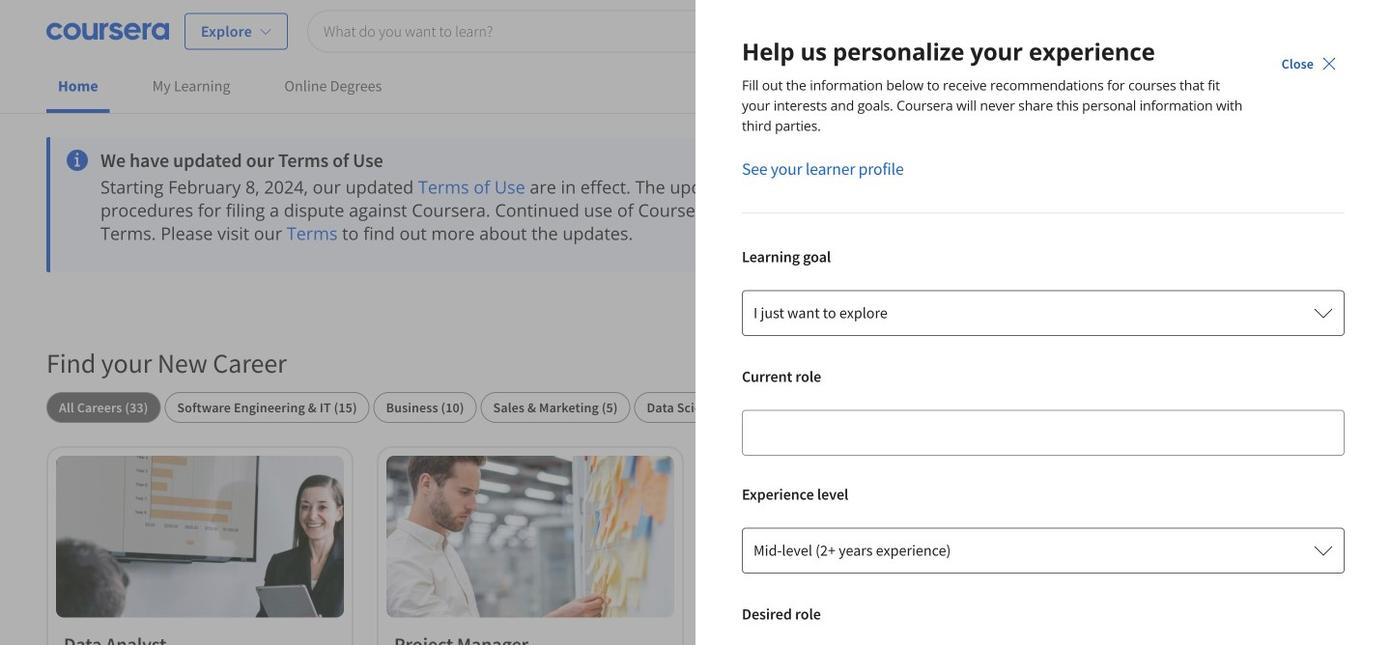Task type: vqa. For each thing, say whether or not it's contained in the screenshot.
Coursera image
yes



Task type: locate. For each thing, give the bounding box(es) containing it.
None button
[[46, 392, 161, 423], [165, 392, 370, 423], [374, 392, 477, 423], [481, 392, 630, 423], [634, 392, 822, 423], [46, 392, 161, 423], [165, 392, 370, 423], [374, 392, 477, 423], [481, 392, 630, 423], [634, 392, 822, 423]]

option group inside career roles collection element
[[46, 392, 1345, 423]]

menu item
[[1118, 8, 1227, 55]]

coursera image
[[46, 16, 169, 47]]

None search field
[[307, 10, 764, 53]]

option group
[[46, 392, 1345, 423]]

Current role text field
[[754, 410, 1296, 456]]



Task type: describe. For each thing, give the bounding box(es) containing it.
career roles collection element
[[35, 315, 1356, 645]]

information: we have updated our terms of use element
[[100, 149, 1207, 172]]



